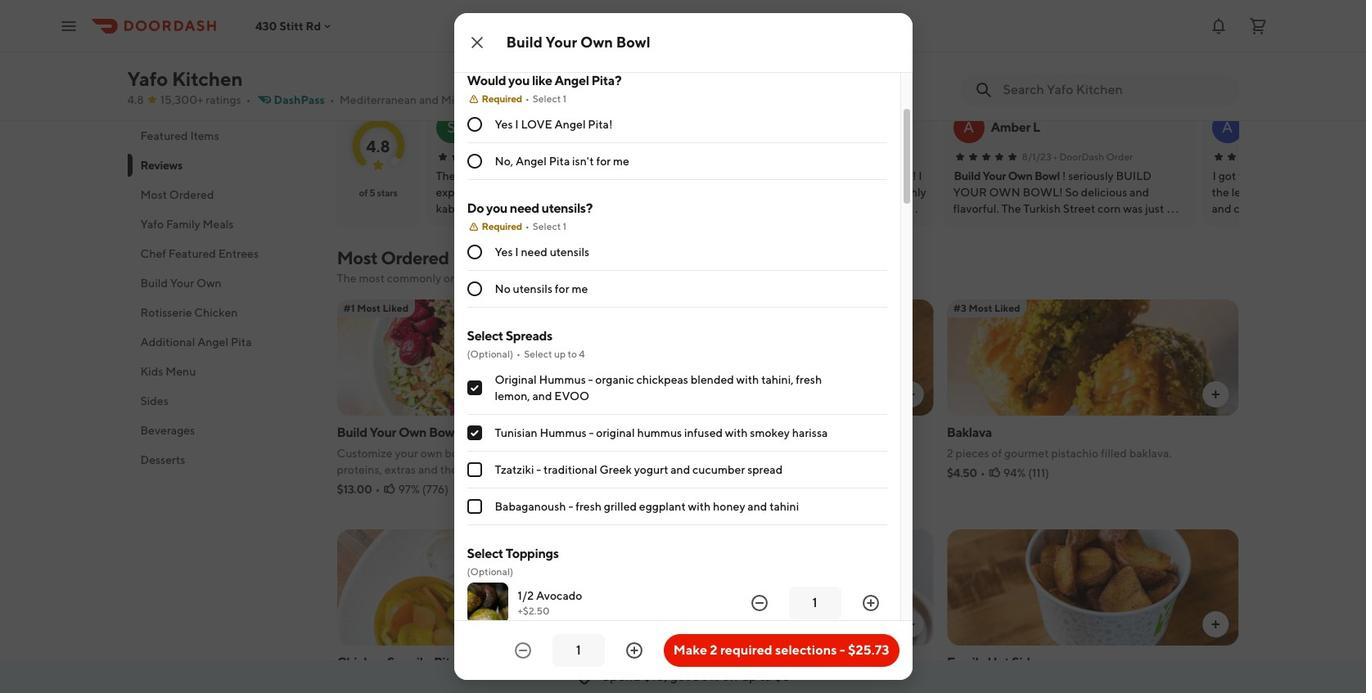 Task type: vqa. For each thing, say whether or not it's contained in the screenshot.
X
no



Task type: locate. For each thing, give the bounding box(es) containing it.
(optional) for toppings
[[467, 566, 514, 578]]

up for select
[[554, 348, 566, 361]]

featured left items
[[140, 129, 188, 143]]

1 horizontal spatial for
[[597, 155, 611, 168]]

pistachio
[[1052, 447, 1099, 460]]

0 vertical spatial fresh
[[796, 374, 822, 387]]

2 • doordash order from the left
[[1054, 151, 1134, 163]]

yafo inside yafo family meals button
[[140, 218, 164, 231]]

•
[[420, 75, 425, 88], [526, 93, 530, 105], [246, 93, 251, 106], [330, 93, 335, 106], [544, 151, 548, 163], [1054, 151, 1058, 163], [526, 221, 530, 233], [517, 348, 521, 361], [677, 467, 682, 480], [981, 467, 986, 480], [376, 483, 380, 496]]

0 horizontal spatial build your own bowl button
[[696, 168, 802, 184]]

of right pieces
[[992, 447, 1003, 460]]

(111)
[[1029, 467, 1050, 480]]

0 vertical spatial of
[[359, 187, 368, 199]]

2 1 from the top
[[563, 221, 567, 233]]

1 inside would you like angel pita? group
[[563, 93, 567, 105]]

chicken spanikopita image
[[337, 530, 629, 646]]

• right "$4.50"
[[981, 467, 986, 480]]

1 horizontal spatial 15,300+
[[337, 75, 380, 88]]

select left 'toppings'
[[467, 546, 504, 562]]

1 vertical spatial current quantity is 1 number field
[[562, 642, 595, 660]]

kids inside kids entrée kid sized entrée where you pick a protein and side.
[[642, 655, 668, 671]]

15,300+
[[337, 75, 380, 88], [160, 93, 203, 106]]

kids inside button
[[140, 365, 163, 378]]

i for like
[[515, 118, 519, 131]]

liked down commonly
[[383, 302, 409, 314]]

1 vertical spatial required
[[482, 221, 522, 233]]

angel inside button
[[197, 336, 229, 349]]

add item to cart image for kids entrée
[[905, 618, 918, 631]]

0 vertical spatial need
[[510, 201, 539, 216]]

(optional) inside select spreads (optional) • select up to 4
[[467, 348, 514, 361]]

sides for family hot sides
[[1012, 655, 1043, 671]]

fresh right tahini,
[[796, 374, 822, 387]]

2 • select 1 from the top
[[526, 221, 567, 233]]

1 horizontal spatial • doordash order
[[1054, 151, 1134, 163]]

1 horizontal spatial pita
[[549, 155, 570, 168]]

0 horizontal spatial up
[[554, 348, 566, 361]]

1 horizontal spatial up
[[742, 669, 757, 685]]

individual hot sides craveable, scratch made, hot sides.
[[642, 425, 824, 460]]

yes inside do you need utensils? group
[[495, 246, 513, 259]]

order for a
[[1107, 151, 1134, 163]]

1 vertical spatial add item to cart image
[[905, 618, 918, 631]]

order down item search search field
[[1107, 151, 1134, 163]]

hummus
[[637, 427, 682, 440]]

customize
[[337, 447, 393, 460]]

hummus for original
[[539, 374, 586, 387]]

i for need
[[515, 246, 519, 259]]

(optional) inside 'select toppings (optional)'
[[467, 566, 514, 578]]

current quantity is 1 number field up selections
[[799, 595, 832, 613]]

most ordered button
[[127, 180, 317, 210]]

add item to cart image
[[905, 388, 918, 401], [600, 618, 613, 631], [1210, 618, 1223, 631]]

1 yes from the top
[[495, 118, 513, 131]]

1 vertical spatial fresh
[[576, 501, 602, 514]]

• doordash order down pita!
[[544, 151, 624, 163]]

and
[[539, 27, 559, 40], [419, 93, 439, 106], [518, 272, 538, 285], [533, 390, 552, 403], [418, 464, 438, 477], [671, 464, 691, 477], [748, 501, 768, 514], [856, 677, 876, 690]]

add item to cart image for individual hot sides
[[905, 388, 918, 401]]

0 horizontal spatial add item to cart image
[[600, 618, 613, 631]]

pita inside button
[[231, 336, 252, 349]]

your inside dialog
[[546, 34, 578, 51]]

• right 11/16/23
[[544, 151, 548, 163]]

chef
[[140, 247, 166, 260]]

and inside original hummus - organic chickpeas blended with tahini, fresh lemon, and evoo
[[533, 390, 552, 403]]

0 vertical spatial current quantity is 1 number field
[[799, 595, 832, 613]]

430
[[256, 19, 277, 32]]

1 i from the top
[[515, 118, 519, 131]]

avocado
[[536, 590, 583, 603]]

ratings up mediterranean
[[383, 75, 418, 88]]

1 order from the left
[[597, 151, 624, 163]]

hummus up base,
[[540, 427, 587, 440]]

your up extras
[[395, 447, 418, 460]]

0 horizontal spatial add item to cart image
[[905, 618, 918, 631]]

select down would you like angel pita?
[[533, 93, 561, 105]]

1 horizontal spatial reviews
[[337, 50, 403, 71]]

15,300+ ratings •
[[160, 93, 251, 106]]

me right isn't
[[613, 155, 630, 168]]

and right items
[[518, 272, 538, 285]]

1 vertical spatial yafo
[[140, 218, 164, 231]]

make 2 required selections - $25.73
[[674, 643, 890, 658]]

0 horizontal spatial family
[[166, 218, 200, 231]]

with inside original hummus - organic chickpeas blended with tahini, fresh lemon, and evoo
[[737, 374, 759, 387]]

- up toppings,
[[589, 427, 594, 440]]

select down spreads
[[524, 348, 552, 361]]

the
[[337, 272, 357, 285]]

• down would you like angel pita?
[[526, 93, 530, 105]]

close build your own bowl image
[[467, 33, 487, 52]]

1 vertical spatial kids
[[642, 655, 668, 671]]

1 vertical spatial reviews
[[140, 159, 183, 172]]

- down traditional
[[569, 501, 574, 514]]

1 a from the left
[[964, 119, 975, 136]]

featured down yafo family meals
[[169, 247, 216, 260]]

• inside select spreads (optional) • select up to 4
[[517, 348, 521, 361]]

0 vertical spatial (optional)
[[467, 348, 514, 361]]

1 inside do you need utensils? group
[[563, 221, 567, 233]]

1 horizontal spatial family
[[947, 655, 986, 671]]

reviews up mediterranean
[[337, 50, 403, 71]]

2 required from the top
[[482, 221, 522, 233]]

- inside button
[[840, 643, 846, 658]]

1 vertical spatial you
[[486, 201, 508, 216]]

kale
[[561, 27, 585, 40]]

to left 4
[[568, 348, 577, 361]]

sized right the bite
[[361, 677, 387, 690]]

1 horizontal spatial sized
[[662, 677, 689, 690]]

liked for build
[[383, 302, 409, 314]]

required inside do you need utensils? group
[[482, 221, 522, 233]]

you right do
[[486, 201, 508, 216]]

build inside dialog
[[507, 34, 543, 51]]

fresh inside original hummus - organic chickpeas blended with tahini, fresh lemon, and evoo
[[796, 374, 822, 387]]

tunisian hummus - original hummus infused with smokey harissa
[[495, 427, 828, 440]]

current quantity is 1 number field for increase quantity by 1 icon
[[562, 642, 595, 660]]

1 down the utensils?
[[563, 221, 567, 233]]

0 horizontal spatial to
[[568, 348, 577, 361]]

for
[[597, 155, 611, 168], [555, 283, 570, 296]]

ordered for most ordered
[[169, 188, 214, 201]]

2 order from the left
[[1107, 151, 1134, 163]]

1 vertical spatial pita
[[231, 336, 252, 349]]

reviews inside "reviews 15,300+ ratings • 141 public reviews"
[[337, 50, 403, 71]]

1 vertical spatial up
[[742, 669, 757, 685]]

0 vertical spatial hummus
[[539, 374, 586, 387]]

to left $8
[[760, 669, 772, 685]]

need up dishes
[[521, 246, 548, 259]]

ordered up commonly
[[381, 247, 449, 269]]

doordash down yes i love angel pita!
[[550, 151, 595, 163]]

0 vertical spatial hot
[[702, 425, 724, 441]]

• doordash order right the 8/1/23
[[1054, 151, 1134, 163]]

15,300+ down reviews link
[[337, 75, 380, 88]]

angel down rotisserie chicken button
[[197, 336, 229, 349]]

select inside would you like angel pita? group
[[533, 93, 561, 105]]

1 horizontal spatial liked
[[690, 302, 716, 314]]

would
[[467, 73, 506, 89]]

required for would
[[482, 93, 522, 105]]

hummus up evoo
[[539, 374, 586, 387]]

pieces
[[956, 447, 990, 460]]

liked right the #2
[[690, 302, 716, 314]]

honey
[[713, 501, 746, 514]]

most inside most ordered the most commonly ordered items and dishes from this store
[[337, 247, 378, 269]]

liked
[[383, 302, 409, 314], [690, 302, 716, 314], [995, 302, 1021, 314]]

sides inside the individual hot sides craveable, scratch made, hot sides.
[[726, 425, 757, 441]]

required inside would you like angel pita? group
[[482, 93, 522, 105]]

1 vertical spatial yes
[[495, 246, 513, 259]]

you left like
[[509, 73, 530, 89]]

kids left menu
[[140, 365, 163, 378]]

hummus for tunisian
[[540, 427, 587, 440]]

pita inside group
[[549, 155, 570, 168]]

i left love
[[515, 118, 519, 131]]

• down spreads
[[517, 348, 521, 361]]

yes inside would you like angel pita? group
[[495, 118, 513, 131]]

and left evoo
[[533, 390, 552, 403]]

1 horizontal spatial your
[[519, 447, 542, 460]]

ratings down kitchen
[[206, 93, 241, 106]]

#1
[[344, 302, 355, 314]]

build your own
[[140, 277, 222, 290]]

pita down rotisserie chicken button
[[231, 336, 252, 349]]

• select 1 inside would you like angel pita? group
[[526, 93, 567, 105]]

0 horizontal spatial 15,300+
[[160, 93, 203, 106]]

chicken up additional angel pita button
[[194, 306, 238, 319]]

2 doordash from the left
[[1060, 151, 1105, 163]]

• select 1 for like
[[526, 93, 567, 105]]

(optional) up original
[[467, 348, 514, 361]]

pita left isn't
[[549, 155, 570, 168]]

2 vertical spatial sides
[[1012, 655, 1043, 671]]

hummus inside original hummus - organic chickpeas blended with tahini, fresh lemon, and evoo
[[539, 374, 586, 387]]

0 horizontal spatial • doordash order
[[544, 151, 624, 163]]

1 doordash from the left
[[550, 151, 595, 163]]

up right off
[[742, 669, 757, 685]]

1 horizontal spatial add item to cart image
[[905, 388, 918, 401]]

1 horizontal spatial to
[[760, 669, 772, 685]]

1 vertical spatial to
[[760, 669, 772, 685]]

bowl inside dialog
[[616, 34, 651, 51]]

add item to cart image for baklava
[[1210, 388, 1223, 401]]

1 vertical spatial of
[[992, 447, 1003, 460]]

to inside select spreads (optional) • select up to 4
[[568, 348, 577, 361]]

2 horizontal spatial sides
[[1012, 655, 1043, 671]]

kids for menu
[[140, 365, 163, 378]]

1 required from the top
[[482, 93, 522, 105]]

1 vertical spatial 4.8
[[366, 136, 390, 155]]

4.8 down mediterranean
[[366, 136, 390, 155]]

2 for required
[[710, 643, 718, 658]]

0 horizontal spatial kids
[[140, 365, 163, 378]]

• select 1 inside do you need utensils? group
[[526, 221, 567, 233]]

no, angel pita isn't for me
[[495, 155, 630, 168]]

• inside do you need utensils? group
[[526, 221, 530, 233]]

select down do you need utensils? on the left
[[533, 221, 561, 233]]

• right $13.00
[[376, 483, 380, 496]]

toppings
[[506, 546, 559, 562]]

0 horizontal spatial hot
[[702, 425, 724, 441]]

featured
[[140, 129, 188, 143], [169, 247, 216, 260]]

a
[[964, 119, 975, 136], [1223, 119, 1233, 136]]

doordash for s
[[550, 151, 595, 163]]

utensils right no in the top of the page
[[513, 283, 553, 296]]

of left 5
[[359, 187, 368, 199]]

to for $8
[[760, 669, 772, 685]]

most ordered the most commonly ordered items and dishes from this store
[[337, 247, 650, 285]]

up left 4
[[554, 348, 566, 361]]

sides
[[140, 395, 168, 408], [726, 425, 757, 441], [1012, 655, 1043, 671]]

1 for utensils?
[[563, 221, 567, 233]]

0 vertical spatial ordered
[[169, 188, 214, 201]]

1 horizontal spatial 2
[[947, 447, 954, 460]]

1 horizontal spatial ratings
[[383, 75, 418, 88]]

0 vertical spatial kids
[[140, 365, 163, 378]]

most right #3 on the top
[[969, 302, 993, 314]]

of inside baklava 2 pieces of gourmet pistachio filled baklava.
[[992, 447, 1003, 460]]

hot
[[702, 425, 724, 441], [988, 655, 1010, 671]]

15,300+ down yafo kitchen at the top left of the page
[[160, 93, 203, 106]]

0 vertical spatial 1
[[563, 93, 567, 105]]

2 i from the top
[[515, 246, 519, 259]]

1 vertical spatial (optional)
[[467, 566, 514, 578]]

1 vertical spatial family
[[947, 655, 986, 671]]

1 • select 1 from the top
[[526, 93, 567, 105]]

i up items
[[515, 246, 519, 259]]

1 (optional) from the top
[[467, 348, 514, 361]]

0 vertical spatial • select 1
[[526, 93, 567, 105]]

build your own bowl image
[[337, 300, 629, 416]]

4.8 down yafo kitchen at the top left of the page
[[127, 93, 144, 106]]

for inside would you like angel pita? group
[[597, 155, 611, 168]]

from
[[576, 272, 600, 285]]

kids for entrée
[[642, 655, 668, 671]]

0 horizontal spatial for
[[555, 283, 570, 296]]

your up tzatziki
[[519, 447, 542, 460]]

0 vertical spatial 2
[[947, 447, 954, 460]]

yes
[[495, 118, 513, 131], [495, 246, 513, 259]]

review
[[1115, 70, 1154, 83]]

need for i
[[521, 246, 548, 259]]

0 vertical spatial featured
[[140, 129, 188, 143]]

• select 1 down would you like angel pita?
[[526, 93, 567, 105]]

(optional) up the 1/2 avocado image
[[467, 566, 514, 578]]

0 vertical spatial pita
[[549, 155, 570, 168]]

bowl
[[616, 34, 651, 51], [776, 170, 802, 183], [1035, 170, 1061, 183], [429, 425, 458, 441]]

1 horizontal spatial chicken
[[337, 655, 385, 671]]

2
[[947, 447, 954, 460], [710, 643, 718, 658]]

0 vertical spatial for
[[597, 155, 611, 168]]

0 horizontal spatial sides
[[140, 395, 168, 408]]

2 a from the left
[[1223, 119, 1233, 136]]

yafo up chef
[[140, 218, 164, 231]]

baklava image
[[947, 300, 1240, 416]]

pita?
[[592, 73, 622, 89]]

featured inside button
[[169, 247, 216, 260]]

#1 most liked
[[344, 302, 409, 314]]

• doordash order for a
[[1054, 151, 1134, 163]]

0 vertical spatial 4.8
[[127, 93, 144, 106]]

0 horizontal spatial liked
[[383, 302, 409, 314]]

reviews link
[[337, 50, 403, 71]]

kids up kid
[[642, 655, 668, 671]]

add item to cart image
[[1210, 388, 1223, 401], [905, 618, 918, 631]]

select
[[533, 93, 561, 105], [533, 221, 561, 233], [467, 329, 504, 344], [524, 348, 552, 361], [467, 546, 504, 562]]

sized inside chicken spanikopita bite sized baked pitas stuffed with chicken, spinach,
[[361, 677, 387, 690]]

yafo family meals button
[[127, 210, 317, 239]]

increase quantity by 1 image
[[861, 594, 881, 614]]

for right isn't
[[597, 155, 611, 168]]

1 vertical spatial need
[[521, 246, 548, 259]]

bite
[[337, 677, 358, 690]]

2 sized from the left
[[662, 677, 689, 690]]

1 horizontal spatial add item to cart image
[[1210, 388, 1223, 401]]

select left spreads
[[467, 329, 504, 344]]

0 horizontal spatial current quantity is 1 number field
[[562, 642, 595, 660]]

previous image
[[1187, 70, 1200, 83]]

craveable,
[[642, 447, 698, 460]]

chef featured entrees
[[140, 247, 259, 260]]

3 liked from the left
[[995, 302, 1021, 314]]

0 items, open order cart image
[[1249, 16, 1269, 36]]

1 vertical spatial sides
[[726, 425, 757, 441]]

0 vertical spatial 15,300+
[[337, 75, 380, 88]]

0 vertical spatial add item to cart image
[[1210, 388, 1223, 401]]

yafo left kitchen
[[127, 67, 168, 90]]

0 vertical spatial to
[[568, 348, 577, 361]]

liked right #3 on the top
[[995, 302, 1021, 314]]

with right 'stuffed' on the bottom
[[491, 677, 514, 690]]

ordered inside most ordered the most commonly ordered items and dishes from this store
[[381, 247, 449, 269]]

up inside select spreads (optional) • select up to 4
[[554, 348, 566, 361]]

fresh left grilled
[[576, 501, 602, 514]]

and down craveable,
[[671, 464, 691, 477]]

1 horizontal spatial kids
[[642, 655, 668, 671]]

baklava 2 pieces of gourmet pistachio filled baklava.
[[947, 425, 1173, 460]]

0 horizontal spatial me
[[572, 283, 588, 296]]

No, Angel Pita isn't for me radio
[[467, 154, 482, 169]]

4.8
[[127, 93, 144, 106], [366, 136, 390, 155]]

build your own bowl dialog
[[454, 0, 913, 694]]

Current quantity is 1 number field
[[799, 595, 832, 613], [562, 642, 595, 660]]

rotisserie chicken button
[[127, 298, 317, 328]]

with inside chicken spanikopita bite sized baked pitas stuffed with chicken, spinach,
[[491, 677, 514, 690]]

smokey
[[750, 427, 790, 440]]

1 horizontal spatial you
[[509, 73, 530, 89]]

would you like angel pita? group
[[467, 72, 887, 180]]

doordash
[[550, 151, 595, 163], [1060, 151, 1105, 163]]

a left amber
[[964, 119, 975, 136]]

0 horizontal spatial ratings
[[206, 93, 241, 106]]

you for would
[[509, 73, 530, 89]]

0 vertical spatial utensils
[[550, 246, 590, 259]]

0 vertical spatial family
[[166, 218, 200, 231]]

proteins,
[[337, 464, 382, 477]]

0 horizontal spatial 4.8
[[127, 93, 144, 106]]

baklava
[[947, 425, 993, 441]]

ratings inside "reviews 15,300+ ratings • 141 public reviews"
[[383, 75, 418, 88]]

1 horizontal spatial build your own bowl button
[[955, 168, 1061, 184]]

• left 141
[[420, 75, 425, 88]]

1/2 avocado image
[[467, 583, 508, 624]]

1 horizontal spatial of
[[992, 447, 1003, 460]]

doordash right the 8/1/23
[[1060, 151, 1105, 163]]

greek
[[600, 464, 632, 477]]

• select 1 for need
[[526, 221, 567, 233]]

most up the "the"
[[337, 247, 378, 269]]

tahini
[[770, 501, 800, 514]]

reviews for reviews
[[140, 159, 183, 172]]

pitas
[[424, 677, 450, 690]]

chicken up the bite
[[337, 655, 385, 671]]

baked
[[390, 677, 422, 690]]

ratings
[[383, 75, 418, 88], [206, 93, 241, 106]]

up for off
[[742, 669, 757, 685]]

current quantity is 1 number field inside select toppings group
[[799, 595, 832, 613]]

me left this
[[572, 283, 588, 296]]

1 horizontal spatial order
[[1107, 151, 1134, 163]]

sized right kid
[[662, 677, 689, 690]]

open menu image
[[59, 16, 79, 36]]

1 your from the left
[[395, 447, 418, 460]]

- inside original hummus - organic chickpeas blended with tahini, fresh lemon, and evoo
[[588, 374, 593, 387]]

0 horizontal spatial doordash
[[550, 151, 595, 163]]

spend $15, get 30% off up to $8
[[603, 669, 790, 685]]

2 your from the left
[[519, 447, 542, 460]]

0 vertical spatial yafo
[[127, 67, 168, 90]]

• inside "reviews 15,300+ ratings • 141 public reviews"
[[420, 75, 425, 88]]

sized inside kids entrée kid sized entrée where you pick a protein and side.
[[662, 677, 689, 690]]

build your own button
[[127, 269, 317, 298]]

2 inside button
[[710, 643, 718, 658]]

1 horizontal spatial me
[[613, 155, 630, 168]]

decrease quantity by 1 image
[[750, 594, 769, 614]]

yafo for yafo family meals
[[140, 218, 164, 231]]

2 (optional) from the top
[[467, 566, 514, 578]]

2 left pieces
[[947, 447, 954, 460]]

desserts button
[[127, 446, 317, 475]]

0 horizontal spatial a
[[964, 119, 975, 136]]

tzatziki
[[495, 464, 534, 477]]

1 1 from the top
[[563, 93, 567, 105]]

1 liked from the left
[[383, 302, 409, 314]]

you inside kids entrée kid sized entrée where you pick a protein and side.
[[763, 677, 782, 690]]

family inside yafo family meals button
[[166, 218, 200, 231]]

0 horizontal spatial sized
[[361, 677, 387, 690]]

required down reviews
[[482, 93, 522, 105]]

select inside 'select toppings (optional)'
[[467, 546, 504, 562]]

traditional
[[544, 464, 598, 477]]

required for do
[[482, 221, 522, 233]]

your
[[395, 447, 418, 460], [519, 447, 542, 460]]

most right '#1'
[[357, 302, 381, 314]]

utensils up dishes
[[550, 246, 590, 259]]

Tzatziki - traditional Greek yogurt and cucumber spread checkbox
[[467, 463, 482, 478]]

2 horizontal spatial add item to cart image
[[1210, 618, 1223, 631]]

0 horizontal spatial pita
[[231, 336, 252, 349]]

1
[[563, 93, 567, 105], [563, 221, 567, 233]]

• select 1 down do you need utensils? on the left
[[526, 221, 567, 233]]

$13.00
[[337, 483, 372, 496]]

• right $6.00
[[677, 467, 682, 480]]

and left side.
[[856, 677, 876, 690]]

individual hot sides image
[[642, 300, 934, 416]]

Yes I LOVE Angel Pita! radio
[[467, 117, 482, 132]]

0 vertical spatial chicken
[[194, 306, 238, 319]]

yes up items
[[495, 246, 513, 259]]

and down own
[[418, 464, 438, 477]]

2 inside baklava 2 pieces of gourmet pistachio filled baklava.
[[947, 447, 954, 460]]

dashpass
[[274, 93, 325, 106]]

chicken spanikopita bite sized baked pitas stuffed with chicken, spinach,
[[337, 655, 623, 694]]

1 horizontal spatial a
[[1223, 119, 1233, 136]]

and down (43)
[[539, 27, 559, 40]]

Tunisian Hummus - original hummus infused with smokey harissa checkbox
[[467, 426, 482, 441]]

1 vertical spatial 2
[[710, 643, 718, 658]]

- left organic
[[588, 374, 593, 387]]

#2 most liked
[[649, 302, 716, 314]]

1 horizontal spatial doordash
[[1060, 151, 1105, 163]]

me inside would you like angel pita? group
[[613, 155, 630, 168]]

0 horizontal spatial 2
[[710, 643, 718, 658]]

0 horizontal spatial of
[[359, 187, 368, 199]]

order right isn't
[[597, 151, 624, 163]]

sides.
[[795, 447, 824, 460]]

ordered inside button
[[169, 188, 214, 201]]

lemon,
[[495, 390, 530, 403]]

dashpass •
[[274, 93, 335, 106]]

2 right make
[[710, 643, 718, 658]]

ordered up yafo family meals
[[169, 188, 214, 201]]

#3 most liked
[[954, 302, 1021, 314]]

street
[[522, 93, 555, 106]]

1 right 'street'
[[563, 93, 567, 105]]

featured items button
[[127, 121, 317, 151]]

build inside build your own bowl customize your own bowl!  choose your base, toppings, proteins, extras and then sauces!
[[337, 425, 367, 441]]

most for build your own bowl
[[357, 302, 381, 314]]

0 horizontal spatial build your own bowl
[[507, 34, 651, 51]]

0 vertical spatial you
[[509, 73, 530, 89]]

$8
[[775, 669, 790, 685]]

1 sized from the left
[[361, 677, 387, 690]]

93% (43) button
[[493, 0, 639, 32]]

1 • doordash order from the left
[[544, 151, 624, 163]]

1 vertical spatial featured
[[169, 247, 216, 260]]

baklava.
[[1130, 447, 1173, 460]]

hot inside the individual hot sides craveable, scratch made, hot sides.
[[702, 425, 724, 441]]

required down do
[[482, 221, 522, 233]]

0 vertical spatial yes
[[495, 118, 513, 131]]

chicken inside chicken spanikopita bite sized baked pitas stuffed with chicken, spinach,
[[337, 655, 385, 671]]

2 liked from the left
[[690, 302, 716, 314]]

97% (776)
[[398, 483, 449, 496]]

original
[[495, 374, 537, 387]]

$4.50 •
[[947, 467, 986, 480]]

mediterranean
[[340, 93, 417, 106]]

current quantity is 1 number field up spinach,
[[562, 642, 595, 660]]

for left from
[[555, 283, 570, 296]]

1 vertical spatial ordered
[[381, 247, 449, 269]]

2 yes from the top
[[495, 246, 513, 259]]

$4.50
[[947, 467, 978, 480]]



Task type: describe. For each thing, give the bounding box(es) containing it.
of 5 stars
[[359, 187, 398, 199]]

hot for individual
[[702, 425, 724, 441]]

$25.73
[[848, 643, 890, 658]]

#3
[[954, 302, 967, 314]]

cucumber
[[693, 464, 746, 477]]

kids entrée kid sized entrée where you pick a protein and side.
[[642, 655, 902, 690]]

eastern
[[480, 93, 520, 106]]

kids menu
[[140, 365, 196, 378]]

isn't
[[573, 155, 594, 168]]

2 for pieces
[[947, 447, 954, 460]]

amber l
[[991, 120, 1041, 135]]

entrée
[[691, 677, 726, 690]]

Babaganoush - fresh grilled eggplant with honey and tahini checkbox
[[467, 500, 482, 515]]

93% (43)
[[518, 9, 564, 22]]

beverages button
[[127, 416, 317, 446]]

and inside group
[[539, 27, 559, 40]]

family hot sides
[[947, 655, 1043, 671]]

most
[[359, 272, 385, 285]]

dishes
[[540, 272, 573, 285]]

pita for no,
[[549, 155, 570, 168]]

items
[[488, 272, 516, 285]]

1 vertical spatial ratings
[[206, 93, 241, 106]]

your inside build your own bowl customize your own bowl!  choose your base, toppings, proteins, extras and then sauces!
[[370, 425, 396, 441]]

97%
[[398, 483, 420, 496]]

95%
[[700, 467, 723, 480]]

(776)
[[422, 483, 449, 496]]

spend
[[603, 669, 641, 685]]

spinach and kale mix group
[[467, 0, 887, 53]]

angel right no,
[[516, 155, 547, 168]]

toppings,
[[574, 447, 622, 460]]

• right the 8/1/23
[[1054, 151, 1058, 163]]

reviews
[[480, 75, 520, 88]]

sized for chicken
[[361, 677, 387, 690]]

spinach and kale mix
[[495, 27, 606, 40]]

add review button
[[1080, 63, 1164, 89]]

pita!
[[588, 118, 613, 131]]

430 stitt rd
[[256, 19, 321, 32]]

• inside would you like angel pita? group
[[526, 93, 530, 105]]

angel down food
[[555, 118, 586, 131]]

and down 141
[[419, 93, 439, 106]]

need for you
[[510, 201, 539, 216]]

for inside do you need utensils? group
[[555, 283, 570, 296]]

• right dashpass
[[330, 93, 335, 106]]

food
[[557, 93, 584, 106]]

no utensils for me
[[495, 283, 588, 296]]

infused
[[685, 427, 723, 440]]

your inside button
[[170, 277, 194, 290]]

0 horizontal spatial fresh
[[576, 501, 602, 514]]

required
[[721, 643, 773, 658]]

doordash for a
[[1060, 151, 1105, 163]]

sized for kids
[[662, 677, 689, 690]]

chicken inside button
[[194, 306, 238, 319]]

430 stitt rd button
[[256, 19, 334, 32]]

desserts
[[140, 454, 185, 467]]

babaganoush - fresh grilled eggplant with honey and tahini
[[495, 501, 800, 514]]

select inside do you need utensils? group
[[533, 221, 561, 233]]

with left honey
[[688, 501, 711, 514]]

4
[[579, 348, 585, 361]]

with up scratch
[[725, 427, 748, 440]]

current quantity is 1 number field for increase quantity by 1 image
[[799, 595, 832, 613]]

sides for individual hot sides craveable, scratch made, hot sides.
[[726, 425, 757, 441]]

pita for additional
[[231, 336, 252, 349]]

stitt
[[280, 19, 304, 32]]

No utensils for me radio
[[467, 282, 482, 297]]

own inside build your own bowl customize your own bowl!  choose your base, toppings, proteins, extras and then sauces!
[[399, 425, 427, 441]]

add item to cart image for chicken spanikopita
[[600, 618, 613, 631]]

ordered for most ordered the most commonly ordered items and dishes from this store
[[381, 247, 449, 269]]

Item Search search field
[[1004, 81, 1226, 99]]

sides inside button
[[140, 395, 168, 408]]

evoo
[[555, 390, 590, 403]]

yes for would
[[495, 118, 513, 131]]

notification bell image
[[1210, 16, 1229, 36]]

next image
[[1220, 70, 1233, 83]]

15,300+ inside "reviews 15,300+ ratings • 141 public reviews"
[[337, 75, 380, 88]]

1 build your own bowl button from the left
[[696, 168, 802, 184]]

menu
[[166, 365, 196, 378]]

get
[[671, 669, 691, 685]]

5
[[370, 187, 375, 199]]

1/2
[[518, 590, 534, 603]]

babaganoush
[[495, 501, 566, 514]]

add review
[[1090, 70, 1154, 83]]

y
[[535, 120, 543, 135]]

you for do
[[486, 201, 508, 216]]

amber
[[991, 120, 1031, 135]]

ordered
[[444, 272, 485, 285]]

and inside most ordered the most commonly ordered items and dishes from this store
[[518, 272, 538, 285]]

Yes I need utensils radio
[[467, 245, 482, 260]]

select spreads group
[[467, 328, 887, 526]]

Original Hummus - organic chickpeas blended with tahini, fresh lemon, and EVOO checkbox
[[467, 381, 482, 396]]

most for baklava
[[969, 302, 993, 314]]

liked for baklava
[[995, 302, 1021, 314]]

select toppings group
[[467, 546, 887, 694]]

spinach
[[495, 27, 537, 40]]

tzatziki - traditional greek yogurt and cucumber spread
[[495, 464, 783, 477]]

most inside most ordered button
[[140, 188, 167, 201]]

pick
[[784, 677, 806, 690]]

30%
[[693, 669, 720, 685]]

family hot sides image
[[947, 530, 1240, 646]]

to for 4
[[568, 348, 577, 361]]

sides button
[[127, 387, 317, 416]]

this
[[602, 272, 621, 285]]

then
[[440, 464, 465, 477]]

most for individual hot sides
[[664, 302, 688, 314]]

spread
[[748, 464, 783, 477]]

me inside do you need utensils? group
[[572, 283, 588, 296]]

spinach,
[[562, 677, 605, 690]]

93%
[[518, 9, 540, 22]]

select spreads (optional) • select up to 4
[[467, 329, 585, 361]]

$15,
[[644, 669, 668, 685]]

and left tahini
[[748, 501, 768, 514]]

beverages
[[140, 424, 195, 437]]

spanikopita
[[387, 655, 457, 671]]

yafo kitchen
[[127, 67, 243, 90]]

scratch
[[701, 447, 739, 460]]

1 vertical spatial 15,300+
[[160, 93, 203, 106]]

featured items
[[140, 129, 219, 143]]

l
[[1033, 120, 1041, 135]]

94%
[[1004, 467, 1027, 480]]

decrease quantity by 1 image
[[513, 641, 533, 661]]

s
[[447, 119, 456, 136]]

do you need utensils?
[[467, 201, 593, 216]]

angel up food
[[555, 73, 589, 89]]

do you need utensils? group
[[467, 200, 887, 308]]

1 horizontal spatial build your own bowl
[[696, 170, 802, 183]]

like
[[532, 73, 553, 89]]

+$2.50
[[518, 605, 550, 618]]

reviews for reviews 15,300+ ratings • 141 public reviews
[[337, 50, 403, 71]]

kids entrée image
[[642, 530, 934, 646]]

public
[[446, 75, 478, 88]]

yes for do
[[495, 246, 513, 259]]

where
[[728, 677, 760, 690]]

1 for angel
[[563, 93, 567, 105]]

94% (111)
[[1004, 467, 1050, 480]]

additional angel pita button
[[127, 328, 317, 357]]

Spinach and Kale Mix checkbox
[[467, 26, 482, 41]]

add item to cart image for family hot sides
[[1210, 618, 1223, 631]]

rd
[[306, 19, 321, 32]]

1 vertical spatial utensils
[[513, 283, 553, 296]]

liked for individual
[[690, 302, 716, 314]]

• doordash order for s
[[544, 151, 624, 163]]

made,
[[741, 447, 773, 460]]

yogurt
[[634, 464, 669, 477]]

hot for family
[[988, 655, 1010, 671]]

mediterranean and middle eastern street food
[[340, 93, 584, 106]]

own inside dialog
[[581, 34, 613, 51]]

8/1/23
[[1023, 151, 1052, 163]]

1 horizontal spatial 4.8
[[366, 136, 390, 155]]

and inside build your own bowl customize your own bowl!  choose your base, toppings, proteins, extras and then sauces!
[[418, 464, 438, 477]]

items
[[190, 129, 219, 143]]

2 horizontal spatial build your own bowl
[[955, 170, 1061, 183]]

increase quantity by 1 image
[[625, 641, 644, 661]]

reviews 15,300+ ratings • 141 public reviews
[[337, 50, 520, 88]]

featured inside button
[[140, 129, 188, 143]]

bowl inside build your own bowl customize your own bowl!  choose your base, toppings, proteins, extras and then sauces!
[[429, 425, 458, 441]]

and inside kids entrée kid sized entrée where you pick a protein and side.
[[856, 677, 876, 690]]

2 build your own bowl button from the left
[[955, 168, 1061, 184]]

- right tzatziki
[[537, 464, 542, 477]]

original
[[596, 427, 635, 440]]

order for s
[[597, 151, 624, 163]]

yafo for yafo kitchen
[[127, 67, 168, 90]]

build your own bowl inside dialog
[[507, 34, 651, 51]]

store
[[624, 272, 650, 285]]

• up the featured items button
[[246, 93, 251, 106]]

organic
[[596, 374, 635, 387]]

$6.00 •
[[642, 467, 682, 480]]

build your own bowl customize your own bowl!  choose your base, toppings, proteins, extras and then sauces!
[[337, 425, 622, 477]]

(optional) for spreads
[[467, 348, 514, 361]]



